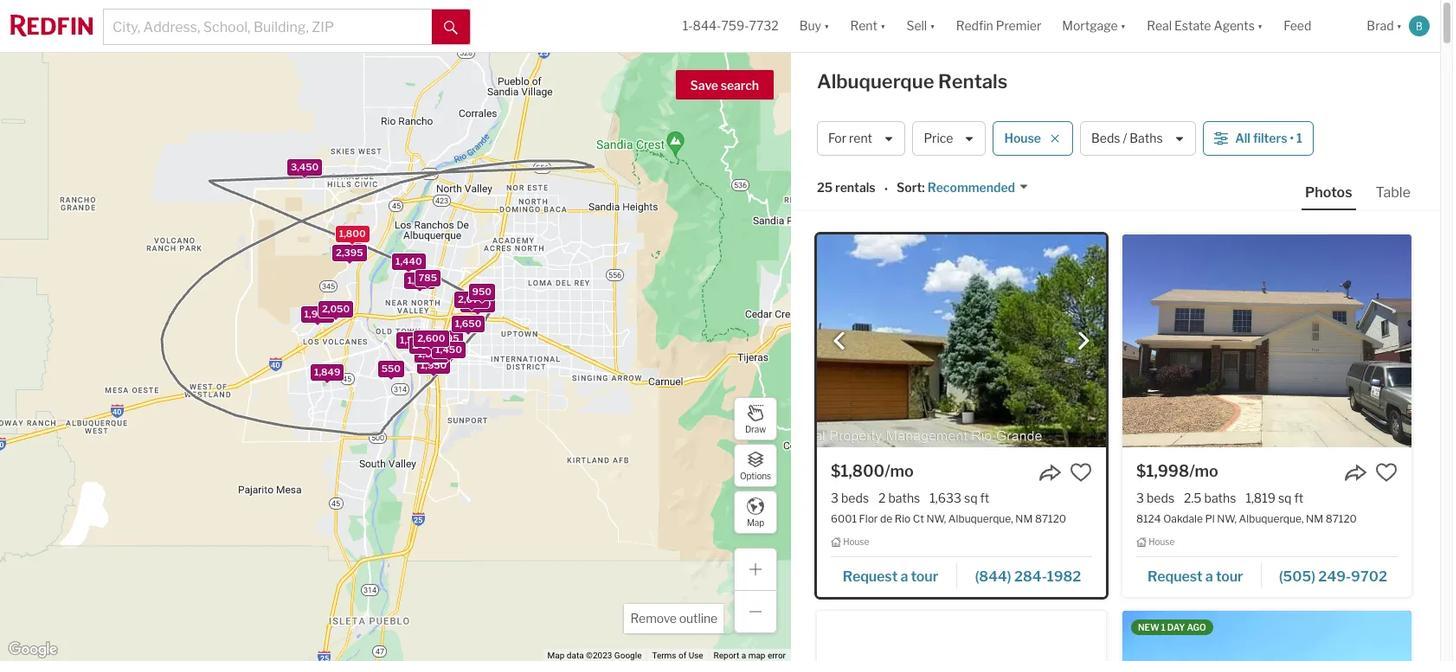 Task type: vqa. For each thing, say whether or not it's contained in the screenshot.
2nd Add home to favorites image from left
no



Task type: describe. For each thing, give the bounding box(es) containing it.
(844) 284-1982 link
[[957, 561, 1092, 590]]

2 87120 from the left
[[1326, 513, 1357, 526]]

rentals
[[835, 180, 876, 195]]

1 vertical spatial 1
[[1162, 622, 1166, 633]]

remove
[[631, 611, 677, 626]]

save search button
[[676, 70, 774, 100]]

8124 oakdale pl nw, albuquerque, nm 87120
[[1137, 513, 1357, 526]]

1,633 sq ft
[[930, 491, 990, 506]]

995
[[440, 332, 459, 344]]

ft for $1,800 /mo
[[980, 491, 990, 506]]

all
[[1235, 131, 1251, 146]]

2,400
[[422, 332, 450, 345]]

1 nw, from the left
[[927, 513, 946, 526]]

terms of use link
[[652, 651, 703, 661]]

request a tour for $1,998
[[1148, 569, 1244, 585]]

real estate agents ▾ button
[[1137, 0, 1274, 52]]

draw button
[[734, 397, 777, 441]]

request a tour button for $1,998
[[1137, 562, 1262, 588]]

baths for $1,800 /mo
[[889, 491, 920, 506]]

price
[[924, 131, 954, 146]]

terms
[[652, 651, 677, 661]]

2,395
[[336, 246, 363, 258]]

map
[[748, 651, 766, 661]]

1,170
[[407, 274, 432, 286]]

rent ▾
[[850, 19, 886, 33]]

favorite button checkbox
[[1376, 461, 1398, 484]]

sort
[[897, 180, 922, 195]]

1-844-759-7732
[[683, 19, 779, 33]]

1 albuquerque, from the left
[[949, 513, 1013, 526]]

map region
[[0, 0, 804, 661]]

oakdale
[[1164, 513, 1203, 526]]

3,450
[[291, 161, 319, 173]]

error
[[768, 651, 786, 661]]

rent
[[849, 131, 873, 146]]

use
[[689, 651, 703, 661]]

249-
[[1319, 569, 1351, 585]]

2 albuquerque, from the left
[[1239, 513, 1304, 526]]

buy ▾ button
[[800, 0, 830, 52]]

remove outline
[[631, 611, 718, 626]]

sell ▾ button
[[907, 0, 935, 52]]

3 for $1,998
[[1137, 491, 1144, 506]]

1,650
[[455, 317, 482, 329]]

feed
[[1284, 19, 1312, 33]]

for
[[828, 131, 847, 146]]

ft for $1,998 /mo
[[1295, 491, 1304, 506]]

brad
[[1367, 19, 1394, 33]]

recommended button
[[925, 180, 1029, 196]]

terms of use
[[652, 651, 703, 661]]

(505)
[[1279, 569, 1316, 585]]

favorite button image
[[1376, 461, 1398, 484]]

rio
[[895, 513, 911, 526]]

▾ for mortgage ▾
[[1121, 19, 1126, 33]]

request a tour button for $1,800
[[831, 562, 957, 588]]

6001 flor de rio ct nw, albuquerque, nm 87120
[[831, 513, 1067, 526]]

2 baths
[[879, 491, 920, 506]]

$1,800 /mo
[[831, 462, 914, 480]]

buy ▾ button
[[789, 0, 840, 52]]

real estate agents ▾
[[1147, 19, 1263, 33]]

beds / baths
[[1092, 131, 1163, 146]]

2.5
[[1184, 491, 1202, 506]]

1,633
[[930, 491, 962, 506]]

©2023
[[586, 651, 612, 661]]

remove outline button
[[625, 604, 724, 634]]

2 units
[[413, 339, 444, 351]]

2,050
[[322, 302, 350, 315]]

submit search image
[[444, 21, 458, 34]]

rent ▾ button
[[840, 0, 896, 52]]

sq for $1,800 /mo
[[964, 491, 978, 506]]

google
[[614, 651, 642, 661]]

550
[[381, 362, 401, 374]]

map data ©2023 google
[[548, 651, 642, 661]]

albuquerque
[[817, 70, 934, 93]]

redfin
[[956, 19, 994, 33]]

flor
[[859, 513, 878, 526]]

albuquerque rentals
[[817, 70, 1008, 93]]

/mo for $1,998
[[1190, 462, 1219, 480]]

1,550
[[421, 358, 447, 371]]

ago
[[1187, 622, 1207, 633]]

buy
[[800, 19, 822, 33]]

house inside button
[[1005, 131, 1041, 146]]

ct
[[913, 513, 924, 526]]

/
[[1123, 131, 1127, 146]]

9702
[[1351, 569, 1388, 585]]

2.5 baths
[[1184, 491, 1236, 506]]

beds / baths button
[[1080, 121, 1196, 156]]

beds for $1,800
[[841, 491, 869, 506]]

redfin premier
[[956, 19, 1042, 33]]

2 for 2 units
[[413, 339, 419, 351]]

de
[[880, 513, 893, 526]]

City, Address, School, Building, ZIP search field
[[104, 10, 432, 44]]

new
[[1138, 622, 1160, 633]]

beds
[[1092, 131, 1121, 146]]

all filters • 1
[[1235, 131, 1303, 146]]

▾ for buy ▾
[[824, 19, 830, 33]]

filters
[[1253, 131, 1288, 146]]



Task type: locate. For each thing, give the bounding box(es) containing it.
request a tour button down de
[[831, 562, 957, 588]]

4 ▾ from the left
[[1121, 19, 1126, 33]]

sq for $1,998 /mo
[[1279, 491, 1292, 506]]

albuquerque,
[[949, 513, 1013, 526], [1239, 513, 1304, 526]]

1982
[[1047, 569, 1081, 585]]

map inside button
[[747, 517, 764, 528]]

1 request a tour button from the left
[[831, 562, 957, 588]]

table button
[[1373, 184, 1414, 209]]

▾ for brad ▾
[[1397, 19, 1402, 33]]

data
[[567, 651, 584, 661]]

▾ for sell ▾
[[930, 19, 935, 33]]

1 horizontal spatial request a tour
[[1148, 569, 1244, 585]]

house for $1,800 /mo
[[843, 537, 869, 547]]

▾ right agents
[[1258, 19, 1263, 33]]

2 up de
[[879, 491, 886, 506]]

albuquerque, down 1,633 sq ft
[[949, 513, 1013, 526]]

house button
[[993, 121, 1073, 156]]

1 ▾ from the left
[[824, 19, 830, 33]]

search
[[721, 78, 759, 93]]

1 horizontal spatial baths
[[1205, 491, 1236, 506]]

2 request a tour button from the left
[[1137, 562, 1262, 588]]

request a tour up ago
[[1148, 569, 1244, 585]]

1,440
[[396, 255, 422, 267]]

2 inside map region
[[413, 339, 419, 351]]

nw, right ct
[[927, 513, 946, 526]]

pl
[[1205, 513, 1215, 526]]

0 horizontal spatial request a tour button
[[831, 562, 957, 588]]

a for $1,998 /mo
[[1206, 569, 1213, 585]]

1 3 beds from the left
[[831, 491, 869, 506]]

a down rio
[[901, 569, 908, 585]]

map for map data ©2023 google
[[548, 651, 565, 661]]

2 horizontal spatial house
[[1149, 537, 1175, 547]]

0 horizontal spatial tour
[[911, 569, 938, 585]]

3 beds for $1,998 /mo
[[1137, 491, 1175, 506]]

1 3 from the left
[[831, 491, 839, 506]]

1 vertical spatial •
[[884, 182, 888, 196]]

0 horizontal spatial baths
[[889, 491, 920, 506]]

1 horizontal spatial 2
[[879, 491, 886, 506]]

(844)
[[975, 569, 1012, 585]]

favorite button checkbox
[[1070, 461, 1092, 484]]

▾ right brad at top
[[1397, 19, 1402, 33]]

beds up 6001
[[841, 491, 869, 506]]

options button
[[734, 444, 777, 487]]

▾ right sell at top right
[[930, 19, 935, 33]]

1 horizontal spatial nm
[[1306, 513, 1324, 526]]

0 vertical spatial •
[[1290, 131, 1294, 146]]

• for 25 rentals •
[[884, 182, 888, 196]]

albuquerque, down 1,819 sq ft
[[1239, 513, 1304, 526]]

all filters • 1 button
[[1203, 121, 1314, 156]]

1 horizontal spatial tour
[[1216, 569, 1244, 585]]

2 nw, from the left
[[1217, 513, 1237, 526]]

▾ right "rent"
[[880, 19, 886, 33]]

1 horizontal spatial 3 beds
[[1137, 491, 1175, 506]]

2 ft from the left
[[1295, 491, 1304, 506]]

tour for $1,800 /mo
[[911, 569, 938, 585]]

3 for $1,800
[[831, 491, 839, 506]]

25
[[817, 180, 833, 195]]

1 left day
[[1162, 622, 1166, 633]]

photos
[[1305, 184, 1353, 201]]

785
[[419, 271, 437, 283]]

2 3 from the left
[[1137, 491, 1144, 506]]

3
[[831, 491, 839, 506], [1137, 491, 1144, 506]]

baths for $1,998 /mo
[[1205, 491, 1236, 506]]

baths up rio
[[889, 491, 920, 506]]

1 vertical spatial map
[[548, 651, 565, 661]]

request up day
[[1148, 569, 1203, 585]]

2 for 2 baths
[[879, 491, 886, 506]]

real
[[1147, 19, 1172, 33]]

draw
[[745, 424, 766, 434]]

1 horizontal spatial request
[[1148, 569, 1203, 585]]

tour down 8124 oakdale pl nw, albuquerque, nm 87120
[[1216, 569, 1244, 585]]

remove house image
[[1050, 133, 1060, 144]]

• inside 25 rentals •
[[884, 182, 888, 196]]

baths
[[1130, 131, 1163, 146]]

0 horizontal spatial request a tour
[[843, 569, 938, 585]]

a for $1,800 /mo
[[901, 569, 908, 585]]

1 tour from the left
[[911, 569, 938, 585]]

map down options
[[747, 517, 764, 528]]

request for $1,998
[[1148, 569, 1203, 585]]

0 horizontal spatial 3 beds
[[831, 491, 869, 506]]

house left remove house image
[[1005, 131, 1041, 146]]

sq right 1,819
[[1279, 491, 1292, 506]]

0 horizontal spatial request
[[843, 569, 898, 585]]

for rent button
[[817, 121, 906, 156]]

87120
[[1035, 513, 1067, 526], [1326, 513, 1357, 526]]

tour down ct
[[911, 569, 938, 585]]

1 beds from the left
[[841, 491, 869, 506]]

1 sq from the left
[[964, 491, 978, 506]]

0 horizontal spatial beds
[[841, 491, 869, 506]]

7732
[[749, 19, 779, 33]]

2 3 beds from the left
[[1137, 491, 1175, 506]]

8124
[[1137, 513, 1161, 526]]

1 horizontal spatial ft
[[1295, 491, 1304, 506]]

sort :
[[897, 180, 925, 195]]

1 87120 from the left
[[1035, 513, 1067, 526]]

1 horizontal spatial map
[[747, 517, 764, 528]]

3 beds for $1,800 /mo
[[831, 491, 869, 506]]

87120 up (505) 249-9702 link
[[1326, 513, 1357, 526]]

2 tour from the left
[[1216, 569, 1244, 585]]

3 ▾ from the left
[[930, 19, 935, 33]]

2 nm from the left
[[1306, 513, 1324, 526]]

real estate agents ▾ link
[[1147, 0, 1263, 52]]

0 horizontal spatial /mo
[[885, 462, 914, 480]]

▾ for rent ▾
[[880, 19, 886, 33]]

1,450
[[436, 343, 462, 355]]

report a map error
[[714, 651, 786, 661]]

$1,998
[[1137, 462, 1190, 480]]

report
[[714, 651, 739, 661]]

/mo up 2.5 baths
[[1190, 462, 1219, 480]]

1 horizontal spatial house
[[1005, 131, 1041, 146]]

brad ▾
[[1367, 19, 1402, 33]]

0 horizontal spatial 87120
[[1035, 513, 1067, 526]]

photo of 6001 flor de rio ct nw, albuquerque, nm 87120 image
[[817, 235, 1106, 448]]

▾ right "buy"
[[824, 19, 830, 33]]

sell
[[907, 19, 927, 33]]

0 horizontal spatial sq
[[964, 491, 978, 506]]

▾ right mortgage
[[1121, 19, 1126, 33]]

0 horizontal spatial •
[[884, 182, 888, 196]]

1 baths from the left
[[889, 491, 920, 506]]

house
[[1005, 131, 1041, 146], [843, 537, 869, 547], [1149, 537, 1175, 547]]

1-
[[683, 19, 693, 33]]

1 /mo from the left
[[885, 462, 914, 480]]

2 request from the left
[[1148, 569, 1203, 585]]

beds up '8124'
[[1147, 491, 1175, 506]]

2 request a tour from the left
[[1148, 569, 1244, 585]]

0 horizontal spatial a
[[742, 651, 746, 661]]

• left sort
[[884, 182, 888, 196]]

request down flor
[[843, 569, 898, 585]]

1,000
[[417, 348, 444, 361]]

nw, right pl
[[1217, 513, 1237, 526]]

0 horizontal spatial nm
[[1016, 513, 1033, 526]]

0 horizontal spatial 1
[[1162, 622, 1166, 633]]

request a tour for $1,800
[[843, 569, 938, 585]]

request a tour down de
[[843, 569, 938, 585]]

sq
[[964, 491, 978, 506], [1279, 491, 1292, 506]]

mortgage ▾
[[1062, 19, 1126, 33]]

1 inside button
[[1297, 131, 1303, 146]]

house for $1,998 /mo
[[1149, 537, 1175, 547]]

2 baths from the left
[[1205, 491, 1236, 506]]

3 up '8124'
[[1137, 491, 1144, 506]]

6001
[[831, 513, 857, 526]]

1 horizontal spatial beds
[[1147, 491, 1175, 506]]

a up ago
[[1206, 569, 1213, 585]]

0 vertical spatial 1
[[1297, 131, 1303, 146]]

sq right 1,633
[[964, 491, 978, 506]]

google image
[[4, 639, 61, 661]]

5 ▾ from the left
[[1258, 19, 1263, 33]]

beds for $1,998
[[1147, 491, 1175, 506]]

sell ▾ button
[[896, 0, 946, 52]]

request for $1,800
[[843, 569, 898, 585]]

2,600
[[417, 332, 445, 344]]

845
[[436, 340, 456, 352]]

1,998
[[304, 308, 331, 320]]

1-844-759-7732 link
[[683, 19, 779, 33]]

next button image
[[1075, 333, 1092, 350]]

1 horizontal spatial a
[[901, 569, 908, 585]]

759-
[[721, 19, 749, 33]]

3 beds up '8124'
[[1137, 491, 1175, 506]]

feed button
[[1274, 0, 1357, 52]]

house down '8124'
[[1149, 537, 1175, 547]]

/mo
[[885, 462, 914, 480], [1190, 462, 1219, 480]]

1 vertical spatial 1,500
[[418, 347, 445, 360]]

previous button image
[[831, 333, 848, 350]]

0 horizontal spatial 3
[[831, 491, 839, 506]]

0 horizontal spatial nw,
[[927, 513, 946, 526]]

map left data
[[548, 651, 565, 661]]

house down 6001
[[843, 537, 869, 547]]

baths up pl
[[1205, 491, 1236, 506]]

• inside button
[[1290, 131, 1294, 146]]

6 ▾ from the left
[[1397, 19, 1402, 33]]

0 horizontal spatial map
[[548, 651, 565, 661]]

/mo up the 2 baths
[[885, 462, 914, 480]]

tour for $1,998 /mo
[[1216, 569, 1244, 585]]

0 horizontal spatial albuquerque,
[[949, 513, 1013, 526]]

2 left "units"
[[413, 339, 419, 351]]

sell ▾
[[907, 19, 935, 33]]

:
[[922, 180, 925, 195]]

mortgage ▾ button
[[1052, 0, 1137, 52]]

1 ft from the left
[[980, 491, 990, 506]]

1 horizontal spatial request a tour button
[[1137, 562, 1262, 588]]

recommended
[[928, 180, 1016, 195]]

• right filters
[[1290, 131, 1294, 146]]

0 horizontal spatial 2
[[413, 339, 419, 351]]

ft
[[980, 491, 990, 506], [1295, 491, 1304, 506]]

buy ▾
[[800, 19, 830, 33]]

1,849
[[314, 366, 341, 378]]

0 horizontal spatial ft
[[980, 491, 990, 506]]

request a tour button
[[831, 562, 957, 588], [1137, 562, 1262, 588]]

0 vertical spatial map
[[747, 517, 764, 528]]

0 vertical spatial 2
[[413, 339, 419, 351]]

1 horizontal spatial nw,
[[1217, 513, 1237, 526]]

photo of 1720 rosewood ave nw, albuquerque, nm 87120 image
[[1123, 611, 1412, 661]]

1
[[1297, 131, 1303, 146], [1162, 622, 1166, 633]]

1 horizontal spatial 1
[[1297, 131, 1303, 146]]

premier
[[996, 19, 1042, 33]]

1,500
[[400, 333, 427, 346], [418, 347, 445, 360]]

1 horizontal spatial 87120
[[1326, 513, 1357, 526]]

request a tour button up ago
[[1137, 562, 1262, 588]]

3 beds up 6001
[[831, 491, 869, 506]]

844-
[[693, 19, 721, 33]]

nm
[[1016, 513, 1033, 526], [1306, 513, 1324, 526]]

2 ▾ from the left
[[880, 19, 886, 33]]

agents
[[1214, 19, 1255, 33]]

1 horizontal spatial /mo
[[1190, 462, 1219, 480]]

units
[[421, 339, 444, 351]]

1 nm from the left
[[1016, 513, 1033, 526]]

request a tour
[[843, 569, 938, 585], [1148, 569, 1244, 585]]

• for all filters • 1
[[1290, 131, 1294, 146]]

nm up the "(844) 284-1982" link on the right bottom of the page
[[1016, 513, 1033, 526]]

0 vertical spatial 1,500
[[400, 333, 427, 346]]

favorite button image
[[1070, 461, 1092, 484]]

map button
[[734, 491, 777, 534]]

outline
[[679, 611, 718, 626]]

nm up (505) 249-9702 link
[[1306, 513, 1324, 526]]

87120 up 1982
[[1035, 513, 1067, 526]]

284-
[[1015, 569, 1047, 585]]

rent
[[850, 19, 878, 33]]

ft right 1,633
[[980, 491, 990, 506]]

save search
[[690, 78, 759, 93]]

1 horizontal spatial 3
[[1137, 491, 1144, 506]]

1 horizontal spatial •
[[1290, 131, 1294, 146]]

1,819 sq ft
[[1246, 491, 1304, 506]]

2 /mo from the left
[[1190, 462, 1219, 480]]

for rent
[[828, 131, 873, 146]]

25 rentals •
[[817, 180, 888, 196]]

1 horizontal spatial sq
[[1279, 491, 1292, 506]]

mortgage ▾ button
[[1062, 0, 1126, 52]]

1 vertical spatial 2
[[879, 491, 886, 506]]

(844) 284-1982
[[975, 569, 1081, 585]]

1 request from the left
[[843, 569, 898, 585]]

2 horizontal spatial a
[[1206, 569, 1213, 585]]

a left map in the bottom of the page
[[742, 651, 746, 661]]

map for map
[[747, 517, 764, 528]]

/mo for $1,800
[[885, 462, 914, 480]]

0 horizontal spatial house
[[843, 537, 869, 547]]

ft right 1,819
[[1295, 491, 1304, 506]]

2 beds from the left
[[1147, 491, 1175, 506]]

photo of 8124 oakdale pl nw, albuquerque, nm 87120 image
[[1123, 235, 1412, 448]]

950
[[472, 285, 492, 297]]

a
[[901, 569, 908, 585], [1206, 569, 1213, 585], [742, 651, 746, 661]]

3 up 6001
[[831, 491, 839, 506]]

baths
[[889, 491, 920, 506], [1205, 491, 1236, 506]]

1 horizontal spatial albuquerque,
[[1239, 513, 1304, 526]]

1 request a tour from the left
[[843, 569, 938, 585]]

2 sq from the left
[[1279, 491, 1292, 506]]

user photo image
[[1409, 16, 1430, 36]]

1 right filters
[[1297, 131, 1303, 146]]



